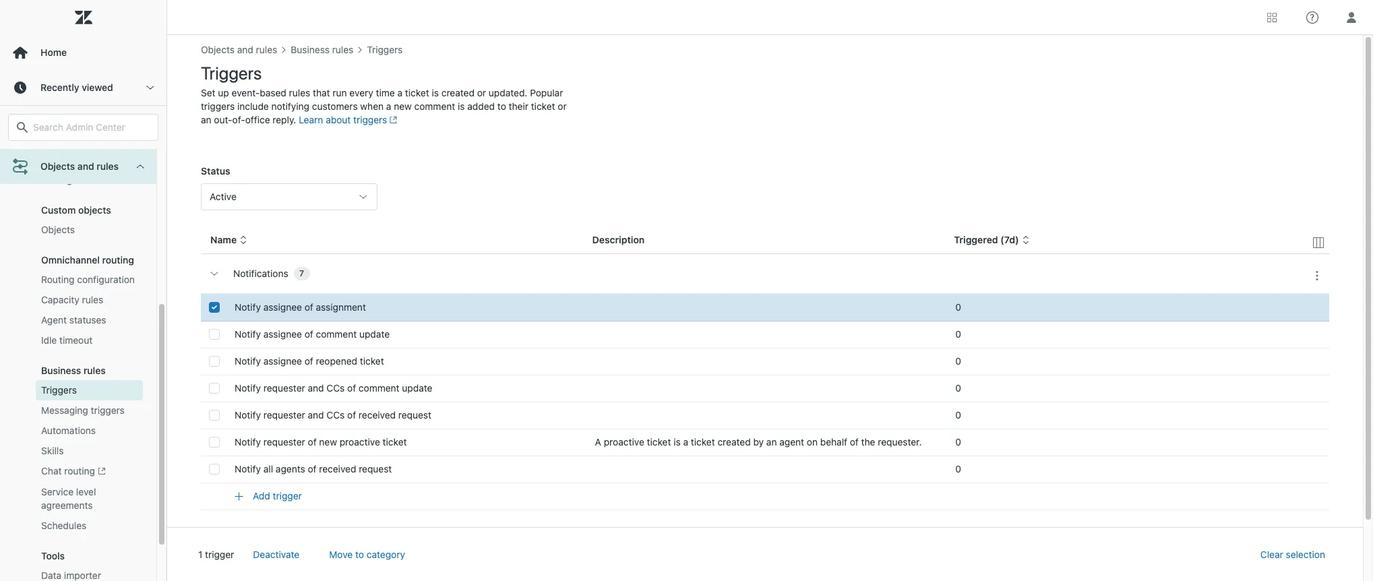 Task type: describe. For each thing, give the bounding box(es) containing it.
rules for capacity rules
[[82, 294, 103, 305]]

objects and rules button
[[0, 149, 156, 184]]

ticket statuses link
[[36, 150, 143, 170]]

objects and rules group
[[0, 54, 156, 581]]

schedules element
[[41, 519, 86, 533]]

help image
[[1307, 11, 1319, 23]]

messaging triggers
[[41, 405, 125, 416]]

Search Admin Center field
[[33, 121, 150, 134]]

agreements
[[41, 500, 93, 511]]

rules for business rules
[[84, 365, 106, 376]]

automations
[[41, 425, 96, 436]]

capacity
[[41, 294, 79, 305]]

timeout
[[59, 334, 93, 346]]

user menu image
[[1343, 8, 1361, 26]]

objects for objects and rules
[[40, 160, 75, 172]]

tree item inside primary 'element'
[[0, 19, 156, 581]]

recently viewed
[[40, 82, 113, 93]]

objects
[[78, 204, 111, 216]]

chat routing
[[41, 465, 95, 477]]

skills link
[[36, 441, 143, 461]]

objects for objects
[[41, 224, 75, 235]]

and
[[77, 160, 94, 172]]

service level agreements element
[[41, 486, 138, 513]]

capacity rules link
[[36, 290, 143, 310]]

service level agreements
[[41, 486, 96, 511]]

business rules element
[[41, 365, 106, 376]]

idle timeout
[[41, 334, 93, 346]]

viewed
[[82, 82, 113, 93]]

automations link
[[36, 421, 143, 441]]

agent statuses link
[[36, 310, 143, 330]]

primary element
[[0, 0, 167, 581]]

zendesk products image
[[1268, 12, 1277, 22]]

objects element
[[41, 223, 75, 237]]

skills
[[41, 445, 64, 456]]

schedules link
[[36, 516, 143, 536]]

automations element
[[41, 424, 96, 438]]

agent statuses
[[41, 314, 106, 326]]

settings link
[[36, 170, 143, 190]]

tools element
[[41, 550, 65, 562]]

routing configuration element
[[41, 273, 135, 287]]

routing for omnichannel routing
[[102, 254, 134, 266]]

data importer element
[[41, 569, 101, 581]]

messaging
[[41, 405, 88, 416]]

triggers link
[[36, 380, 143, 401]]

recently
[[40, 82, 79, 93]]

recently viewed button
[[0, 70, 167, 105]]



Task type: vqa. For each thing, say whether or not it's contained in the screenshot.
"Settings"
yes



Task type: locate. For each thing, give the bounding box(es) containing it.
idle timeout element
[[41, 334, 93, 347]]

idle timeout link
[[36, 330, 143, 351]]

triggers element
[[41, 384, 77, 397]]

schedules
[[41, 520, 86, 532]]

statuses for ticket statuses
[[70, 154, 107, 165]]

service level agreements link
[[36, 482, 143, 516]]

idle
[[41, 334, 57, 346]]

home button
[[0, 35, 167, 70]]

objects down custom
[[41, 224, 75, 235]]

routing
[[41, 274, 75, 285]]

1 vertical spatial objects
[[41, 224, 75, 235]]

settings
[[41, 174, 77, 185]]

1 vertical spatial statuses
[[69, 314, 106, 326]]

configuration
[[77, 274, 135, 285]]

rules down routing configuration link
[[82, 294, 103, 305]]

rules up triggers link
[[84, 365, 106, 376]]

skills element
[[41, 444, 64, 458]]

tree item
[[0, 19, 156, 581]]

ticket
[[41, 154, 68, 165]]

agent
[[41, 314, 67, 326]]

omnichannel routing
[[41, 254, 134, 266]]

2 vertical spatial rules
[[84, 365, 106, 376]]

chat
[[41, 465, 62, 477]]

custom objects
[[41, 204, 111, 216]]

tools
[[41, 550, 65, 562]]

1 vertical spatial rules
[[82, 294, 103, 305]]

ticket statuses element
[[41, 153, 107, 167]]

triggers
[[41, 384, 77, 396]]

capacity rules
[[41, 294, 103, 305]]

routing for chat routing
[[64, 465, 95, 477]]

statuses for agent statuses
[[69, 314, 106, 326]]

agent statuses element
[[41, 314, 106, 327]]

routing
[[102, 254, 134, 266], [64, 465, 95, 477]]

objects link
[[36, 220, 143, 240]]

business
[[41, 365, 81, 376]]

service
[[41, 486, 74, 498]]

objects
[[40, 160, 75, 172], [41, 224, 75, 235]]

0 vertical spatial routing
[[102, 254, 134, 266]]

routing configuration
[[41, 274, 135, 285]]

1 vertical spatial routing
[[64, 465, 95, 477]]

0 vertical spatial statuses
[[70, 154, 107, 165]]

objects inside objects and rules dropdown button
[[40, 160, 75, 172]]

omnichannel routing element
[[41, 254, 134, 266]]

none search field inside primary 'element'
[[1, 114, 165, 141]]

custom
[[41, 204, 76, 216]]

capacity rules element
[[41, 293, 103, 307]]

objects and rules
[[40, 160, 119, 172]]

rules inside dropdown button
[[97, 160, 119, 172]]

0 vertical spatial objects
[[40, 160, 75, 172]]

home
[[40, 47, 67, 58]]

rules
[[97, 160, 119, 172], [82, 294, 103, 305], [84, 365, 106, 376]]

messaging triggers element
[[41, 404, 125, 417]]

routing configuration link
[[36, 270, 143, 290]]

routing up level
[[64, 465, 95, 477]]

messaging triggers link
[[36, 401, 143, 421]]

0 vertical spatial rules
[[97, 160, 119, 172]]

objects up settings
[[40, 160, 75, 172]]

business rules
[[41, 365, 106, 376]]

objects inside "objects" link
[[41, 224, 75, 235]]

None search field
[[1, 114, 165, 141]]

level
[[76, 486, 96, 498]]

ticket statuses
[[41, 154, 107, 165]]

custom objects element
[[41, 204, 111, 216]]

statuses inside the ticket statuses element
[[70, 154, 107, 165]]

statuses
[[70, 154, 107, 165], [69, 314, 106, 326]]

chat routing link
[[36, 461, 143, 482]]

chat routing element
[[41, 465, 106, 479]]

triggers
[[91, 405, 125, 416]]

settings element
[[41, 173, 77, 187]]

statuses inside agent statuses "element"
[[69, 314, 106, 326]]

rules right and
[[97, 160, 119, 172]]

routing up configuration
[[102, 254, 134, 266]]

omnichannel
[[41, 254, 100, 266]]

tree item containing ticket statuses
[[0, 19, 156, 581]]

1 horizontal spatial routing
[[102, 254, 134, 266]]

0 horizontal spatial routing
[[64, 465, 95, 477]]



